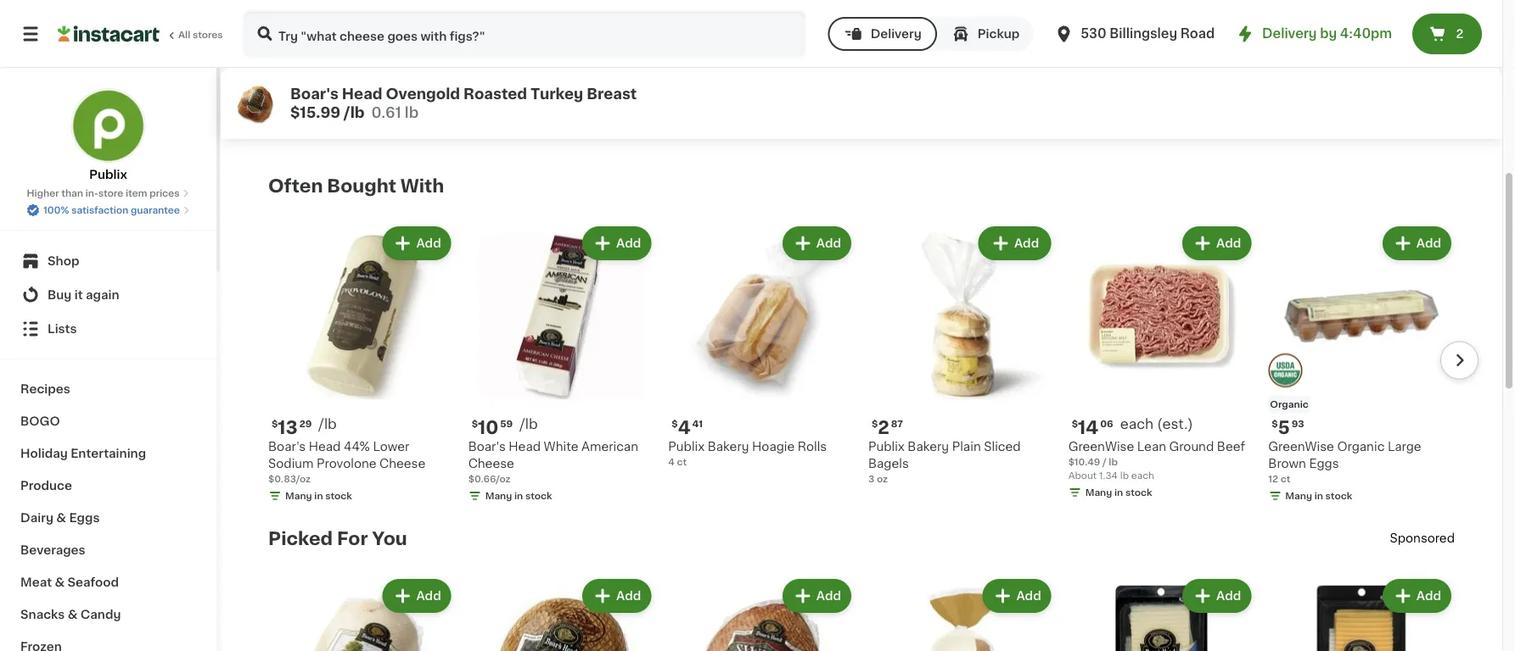 Task type: locate. For each thing, give the bounding box(es) containing it.
1 horizontal spatial delivery
[[1262, 28, 1317, 40]]

nsored
[[1414, 533, 1455, 545]]

stock for boar's head 44% lower sodium provolone cheese
[[325, 492, 352, 501]]

less down 'honey'
[[695, 97, 723, 109]]

bakery for 2
[[908, 441, 949, 453]]

greenwise for $10.49
[[1069, 441, 1134, 453]]

roasted
[[464, 87, 527, 101]]

organic up 93
[[1270, 400, 1309, 409]]

bakery left plain at the right bottom of page
[[908, 441, 949, 453]]

many in stock for greenwise organic large brown eggs
[[1286, 492, 1352, 501]]

all
[[178, 30, 190, 39]]

produce link
[[10, 470, 206, 503]]

pickup button
[[937, 17, 1033, 51]]

1.5%
[[920, 46, 947, 58]]

greenwise inside greenwise organic large brown eggs 12 ct
[[1269, 441, 1334, 453]]

sodium up 'honey'
[[677, 63, 723, 75]]

publix inside publix bakery plain sliced bagels 3 oz
[[868, 441, 905, 453]]

publix bakery plain sliced bagels 3 oz
[[868, 441, 1021, 484]]

0 horizontal spatial cheese
[[380, 458, 426, 470]]

dairy & eggs link
[[10, 503, 206, 535]]

head for 13
[[309, 441, 341, 453]]

& left candy
[[68, 610, 78, 621]]

$ left 93
[[1272, 420, 1278, 429]]

0 horizontal spatial of
[[726, 97, 741, 109]]

each down lean
[[1131, 471, 1154, 481]]

publix link
[[71, 88, 146, 183]]

2 vertical spatial lb
[[1120, 471, 1129, 481]]

/lb left 0.61
[[344, 106, 365, 120]]

in down greenwise organic large brown eggs 12 ct
[[1315, 492, 1323, 501]]

service type group
[[828, 17, 1033, 51]]

add
[[416, 238, 441, 250], [616, 238, 641, 250], [816, 238, 841, 250], [1016, 238, 1041, 250], [1217, 238, 1241, 250], [1417, 238, 1441, 250], [416, 591, 441, 603], [616, 591, 641, 603], [816, 591, 841, 603], [1017, 591, 1041, 603], [1217, 591, 1241, 603], [1417, 591, 1441, 603]]

product group containing 5
[[1269, 223, 1455, 507]]

1 horizontal spatial /lb
[[344, 106, 365, 120]]

$ 5 93
[[1272, 419, 1304, 437]]

stock down greenwise lean ground beef $10.49 / lb about 1.34 lb each
[[1126, 488, 1152, 498]]

than
[[61, 189, 83, 198]]

about
[[1069, 471, 1097, 481]]

cheese down lower
[[380, 458, 426, 470]]

greenwise up brown at the bottom right of page
[[1269, 441, 1334, 453]]

Search field
[[244, 12, 804, 56]]

/lb for 13
[[319, 418, 337, 431]]

of up dextrose
[[950, 46, 965, 58]]

lb right '/'
[[1109, 458, 1118, 467]]

product group
[[268, 223, 455, 507], [468, 223, 655, 507], [668, 223, 855, 469], [868, 223, 1055, 486], [1069, 223, 1255, 503], [1269, 223, 1455, 507], [268, 577, 455, 652], [468, 577, 655, 652], [668, 577, 855, 652], [868, 577, 1055, 652], [1069, 577, 1255, 652], [1269, 577, 1455, 652]]

greenwise up '/'
[[1069, 441, 1134, 453]]

head inside boar's head ovengold roasted turkey breast $15.99 /lb 0.61 lb
[[342, 87, 383, 101]]

2 $ from the left
[[472, 420, 478, 429]]

in
[[1115, 488, 1123, 498], [314, 492, 323, 501], [514, 492, 523, 501], [1315, 492, 1323, 501]]

boar's down 13
[[268, 441, 306, 453]]

/lb inside boar's head ovengold roasted turkey breast $15.99 /lb 0.61 lb
[[344, 106, 365, 120]]

0 horizontal spatial bakery
[[708, 441, 749, 453]]

lb inside boar's head ovengold roasted turkey breast $15.99 /lb 0.61 lb
[[405, 106, 419, 120]]

1 horizontal spatial breast
[[721, 46, 759, 58]]

0 horizontal spatial eggs
[[69, 513, 100, 525]]

in for boar's head white american cheese
[[514, 492, 523, 501]]

0 vertical spatial eggs
[[1309, 458, 1339, 470]]

boar's inside the boar's head white american cheese $0.66/oz
[[468, 441, 506, 453]]

sodium inside turkey breast water contains less than 1.5% of salt,sugar, sodium phosphate,dextrose, coated with: dextrose sea salt honey solids (refinery syrup honey) paprika,spices onion 2% or less of natural flavors, extractives of paprika and turmeric.
[[677, 63, 723, 75]]

stock for boar's head white american cheese
[[525, 492, 552, 501]]

(est.)
[[1157, 418, 1193, 431]]

bakery inside publix bakery plain sliced bagels 3 oz
[[908, 441, 949, 453]]

lists
[[48, 323, 77, 335]]

stock down provolone
[[325, 492, 352, 501]]

delivery
[[1262, 28, 1317, 40], [871, 28, 922, 40]]

$13.29 per pound element
[[268, 417, 455, 439]]

higher than in-store item prices link
[[27, 187, 190, 200]]

3 $ from the left
[[872, 420, 878, 429]]

each up lean
[[1120, 418, 1154, 431]]

4 left 41
[[678, 419, 691, 437]]

4 down $ 4 41
[[668, 458, 675, 467]]

2 horizontal spatial publix
[[868, 441, 905, 453]]

delivery button
[[828, 17, 937, 51]]

$ inside $ 14 06
[[1072, 420, 1078, 429]]

1 vertical spatial sodium
[[268, 458, 314, 470]]

head inside the boar's head white american cheese $0.66/oz
[[509, 441, 541, 453]]

$ left 59
[[472, 420, 478, 429]]

2 bakery from the left
[[708, 441, 749, 453]]

/lb right 59
[[520, 418, 538, 431]]

0 vertical spatial breast
[[721, 46, 759, 58]]

many down brown at the bottom right of page
[[1286, 492, 1312, 501]]

bakery for 4
[[708, 441, 749, 453]]

by
[[1320, 28, 1337, 40]]

ct inside publix bakery hoagie rolls 4 ct
[[677, 458, 687, 467]]

sodium inside boar's head 44% lower sodium provolone cheese $0.83/oz
[[268, 458, 314, 470]]

lower
[[373, 441, 409, 453]]

& for dairy
[[56, 513, 66, 525]]

head inside boar's head 44% lower sodium provolone cheese $0.83/oz
[[309, 441, 341, 453]]

2 horizontal spatial lb
[[1120, 471, 1129, 481]]

0 vertical spatial each
[[1120, 418, 1154, 431]]

0 horizontal spatial breast
[[587, 87, 637, 101]]

head up provolone
[[309, 441, 341, 453]]

1 horizontal spatial publix
[[668, 441, 705, 453]]

publix for 4
[[668, 441, 705, 453]]

product group containing 4
[[668, 223, 855, 469]]

paprika,spices
[[899, 80, 985, 92]]

1 horizontal spatial greenwise
[[1269, 441, 1334, 453]]

eggs right brown at the bottom right of page
[[1309, 458, 1339, 470]]

boar's for 10
[[468, 441, 506, 453]]

breast inside turkey breast water contains less than 1.5% of salt,sugar, sodium phosphate,dextrose, coated with: dextrose sea salt honey solids (refinery syrup honey) paprika,spices onion 2% or less of natural flavors, extractives of paprika and turmeric.
[[721, 46, 759, 58]]

0 vertical spatial turkey
[[677, 46, 718, 58]]

eggs up beverages link
[[69, 513, 100, 525]]

14
[[1078, 419, 1099, 437]]

many in stock down 1.34
[[1085, 488, 1152, 498]]

0 vertical spatial 4
[[678, 419, 691, 437]]

$ for 4
[[672, 420, 678, 429]]

4
[[678, 419, 691, 437], [668, 458, 675, 467]]

bogo
[[20, 416, 60, 428]]

& right dairy
[[56, 513, 66, 525]]

1 vertical spatial each
[[1131, 471, 1154, 481]]

2 inside button
[[1456, 28, 1464, 40]]

publix down $ 4 41
[[668, 441, 705, 453]]

& for snacks
[[68, 610, 78, 621]]

0 horizontal spatial greenwise
[[1069, 441, 1134, 453]]

natural
[[744, 97, 787, 109]]

/lb inside $13.29 per pound element
[[319, 418, 337, 431]]

1 horizontal spatial 4
[[678, 419, 691, 437]]

0 vertical spatial &
[[56, 513, 66, 525]]

0 vertical spatial less
[[857, 46, 885, 58]]

many down "$0.83/oz"
[[285, 492, 312, 501]]

head down 59
[[509, 441, 541, 453]]

$ left 06
[[1072, 420, 1078, 429]]

530
[[1081, 28, 1107, 40]]

many in stock down greenwise organic large brown eggs 12 ct
[[1286, 492, 1352, 501]]

dairy
[[20, 513, 53, 525]]

1 greenwise from the left
[[1069, 441, 1134, 453]]

6 $ from the left
[[1272, 420, 1278, 429]]

1 vertical spatial 4
[[668, 458, 675, 467]]

greenwise inside greenwise lean ground beef $10.49 / lb about 1.34 lb each
[[1069, 441, 1134, 453]]

06
[[1100, 420, 1113, 429]]

1 vertical spatial lb
[[1109, 458, 1118, 467]]

0 vertical spatial sodium
[[677, 63, 723, 75]]

$10.59 per pound element
[[468, 417, 655, 439]]

1 vertical spatial organic
[[1337, 441, 1385, 453]]

0 horizontal spatial head
[[309, 441, 341, 453]]

4:40pm
[[1340, 28, 1392, 40]]

boar's down 10
[[468, 441, 506, 453]]

$ for 2
[[872, 420, 878, 429]]

0 vertical spatial ct
[[677, 458, 687, 467]]

1 cheese from the left
[[380, 458, 426, 470]]

$ left 41
[[672, 420, 678, 429]]

cheese up $0.66/oz
[[468, 458, 514, 470]]

1 horizontal spatial 2
[[1456, 28, 1464, 40]]

$ left 87
[[872, 420, 878, 429]]

0 horizontal spatial lb
[[405, 106, 419, 120]]

many in stock down $0.66/oz
[[485, 492, 552, 501]]

1 vertical spatial 2
[[878, 419, 890, 437]]

publix
[[89, 169, 127, 181], [868, 441, 905, 453], [668, 441, 705, 453]]

$ left 29
[[272, 420, 278, 429]]

0.61
[[371, 106, 401, 120]]

satisfaction
[[71, 206, 128, 215]]

1 horizontal spatial ct
[[1281, 475, 1291, 484]]

1 horizontal spatial cheese
[[468, 458, 514, 470]]

$ inside $ 4 41
[[672, 420, 678, 429]]

in-
[[85, 189, 98, 198]]

ct right the 12
[[1281, 475, 1291, 484]]

buy it again link
[[10, 278, 206, 312]]

0 horizontal spatial turkey
[[531, 87, 583, 101]]

many in stock for boar's head 44% lower sodium provolone cheese
[[285, 492, 352, 501]]

13
[[278, 419, 298, 437]]

again
[[86, 289, 119, 301]]

stock down the boar's head white american cheese $0.66/oz
[[525, 492, 552, 501]]

1 vertical spatial ct
[[1281, 475, 1291, 484]]

0 vertical spatial organic
[[1270, 400, 1309, 409]]

1 horizontal spatial eggs
[[1309, 458, 1339, 470]]

bakery left hoagie
[[708, 441, 749, 453]]

1 horizontal spatial bakery
[[908, 441, 949, 453]]

ct down $ 4 41
[[677, 458, 687, 467]]

1 horizontal spatial less
[[857, 46, 885, 58]]

&
[[56, 513, 66, 525], [55, 577, 65, 589], [68, 610, 78, 621]]

$ 10 59
[[472, 419, 513, 437]]

snacks
[[20, 610, 65, 621]]

cheese inside boar's head 44% lower sodium provolone cheese $0.83/oz
[[380, 458, 426, 470]]

0 horizontal spatial 4
[[668, 458, 675, 467]]

1 horizontal spatial sodium
[[677, 63, 723, 75]]

produce
[[20, 480, 72, 492]]

stock for greenwise organic large brown eggs
[[1326, 492, 1352, 501]]

$ 2 87
[[872, 419, 903, 437]]

1 vertical spatial turkey
[[531, 87, 583, 101]]

/lb inside $10.59 per pound element
[[520, 418, 538, 431]]

publix for 2
[[868, 441, 905, 453]]

breast left or
[[587, 87, 637, 101]]

100% satisfaction guarantee
[[43, 206, 180, 215]]

cheese
[[380, 458, 426, 470], [468, 458, 514, 470]]

less
[[857, 46, 885, 58], [695, 97, 723, 109]]

& inside 'link'
[[55, 577, 65, 589]]

in down provolone
[[314, 492, 323, 501]]

0 vertical spatial lb
[[405, 106, 419, 120]]

greenwise organic large brown eggs 12 ct
[[1269, 441, 1422, 484]]

boar's inside boar's head 44% lower sodium provolone cheese $0.83/oz
[[268, 441, 306, 453]]

of down solids
[[726, 97, 741, 109]]

delivery left 'by'
[[1262, 28, 1317, 40]]

0 horizontal spatial less
[[695, 97, 723, 109]]

2 horizontal spatial /lb
[[520, 418, 538, 431]]

rolls
[[798, 441, 827, 453]]

0 horizontal spatial 2
[[878, 419, 890, 437]]

$ inside $ 10 59
[[472, 420, 478, 429]]

boar's for 13
[[268, 441, 306, 453]]

0 vertical spatial 2
[[1456, 28, 1464, 40]]

sodium up "$0.83/oz"
[[268, 458, 314, 470]]

product group containing 10
[[468, 223, 655, 507]]

breast up solids
[[721, 46, 759, 58]]

plain
[[952, 441, 981, 453]]

lb right 1.34
[[1120, 471, 1129, 481]]

shop
[[48, 256, 79, 267]]

1 $ from the left
[[272, 420, 278, 429]]

& right meat at left
[[55, 577, 65, 589]]

onion
[[988, 80, 1024, 92]]

in down the boar's head white american cheese $0.66/oz
[[514, 492, 523, 501]]

each
[[1120, 418, 1154, 431], [1131, 471, 1154, 481]]

bakery
[[908, 441, 949, 453], [708, 441, 749, 453]]

2 cheese from the left
[[468, 458, 514, 470]]

many for greenwise organic large brown eggs
[[1286, 492, 1312, 501]]

0 horizontal spatial delivery
[[871, 28, 922, 40]]

head for 10
[[509, 441, 541, 453]]

87
[[891, 420, 903, 429]]

salt,sugar,
[[968, 46, 1030, 58]]

delivery by 4:40pm link
[[1235, 24, 1392, 44]]

1 bakery from the left
[[908, 441, 949, 453]]

2 inside product group
[[878, 419, 890, 437]]

1 vertical spatial breast
[[587, 87, 637, 101]]

2
[[1456, 28, 1464, 40], [878, 419, 890, 437]]

in for greenwise organic large brown eggs
[[1315, 492, 1323, 501]]

head up 0.61
[[342, 87, 383, 101]]

1 horizontal spatial organic
[[1337, 441, 1385, 453]]

pickup
[[978, 28, 1020, 40]]

1 horizontal spatial turkey
[[677, 46, 718, 58]]

$ inside $ 2 87
[[872, 420, 878, 429]]

4 $ from the left
[[1072, 420, 1078, 429]]

None search field
[[243, 10, 806, 58]]

2 horizontal spatial head
[[509, 441, 541, 453]]

lb down ovengold
[[405, 106, 419, 120]]

greenwise for eggs
[[1269, 441, 1334, 453]]

cheese inside the boar's head white american cheese $0.66/oz
[[468, 458, 514, 470]]

publix logo image
[[71, 88, 146, 163]]

brown
[[1269, 458, 1306, 470]]

boar's up $15.99
[[290, 87, 339, 101]]

delivery inside button
[[871, 28, 922, 40]]

$ inside $ 5 93
[[1272, 420, 1278, 429]]

road
[[1181, 28, 1215, 40]]

billingsley
[[1110, 28, 1177, 40]]

boar's head ovengold roasted turkey breast $15.99 /lb 0.61 lb
[[290, 87, 637, 120]]

2 vertical spatial &
[[68, 610, 78, 621]]

0 horizontal spatial organic
[[1270, 400, 1309, 409]]

many in stock down "$0.83/oz"
[[285, 492, 352, 501]]

turkey right roasted
[[531, 87, 583, 101]]

picked for you
[[268, 530, 407, 548]]

delivery for delivery
[[871, 28, 922, 40]]

picked
[[268, 530, 333, 548]]

2 horizontal spatial of
[[950, 46, 965, 58]]

less up 'coated'
[[857, 46, 885, 58]]

bogo link
[[10, 406, 206, 438]]

1 horizontal spatial head
[[342, 87, 383, 101]]

delivery up than
[[871, 28, 922, 40]]

many for boar's head 44% lower sodium provolone cheese
[[285, 492, 312, 501]]

often
[[268, 177, 323, 195]]

stock down greenwise organic large brown eggs 12 ct
[[1326, 492, 1352, 501]]

meat
[[20, 577, 52, 589]]

many down $0.66/oz
[[485, 492, 512, 501]]

0 horizontal spatial /lb
[[319, 418, 337, 431]]

oz
[[877, 475, 888, 484]]

many
[[1085, 488, 1112, 498], [285, 492, 312, 501], [485, 492, 512, 501], [1286, 492, 1312, 501]]

bakery inside publix bakery hoagie rolls 4 ct
[[708, 441, 749, 453]]

530 billingsley road button
[[1054, 10, 1215, 58]]

organic left 'large'
[[1337, 441, 1385, 453]]

of
[[950, 46, 965, 58], [726, 97, 741, 109], [908, 97, 923, 109]]

0 horizontal spatial ct
[[677, 458, 687, 467]]

0 horizontal spatial sodium
[[268, 458, 314, 470]]

publix inside publix bakery hoagie rolls 4 ct
[[668, 441, 705, 453]]

greenwise
[[1069, 441, 1134, 453], [1269, 441, 1334, 453]]

$ for 14
[[1072, 420, 1078, 429]]

2 greenwise from the left
[[1269, 441, 1334, 453]]

with:
[[899, 63, 930, 75]]

publix up the 'bagels'
[[868, 441, 905, 453]]

$ inside $ 13 29
[[272, 420, 278, 429]]

turkey up 'honey'
[[677, 46, 718, 58]]

& for meat
[[55, 577, 65, 589]]

1 vertical spatial &
[[55, 577, 65, 589]]

100% satisfaction guarantee button
[[26, 200, 190, 217]]

store
[[98, 189, 123, 198]]

/lb right 29
[[319, 418, 337, 431]]

greenwise lean ground beef $10.49 / lb about 1.34 lb each
[[1069, 441, 1245, 481]]

of down paprika,spices
[[908, 97, 923, 109]]

publix up higher than in-store item prices link
[[89, 169, 127, 181]]

extractives
[[839, 97, 905, 109]]

product group containing 2
[[868, 223, 1055, 486]]

5 $ from the left
[[672, 420, 678, 429]]

buy
[[48, 289, 72, 301]]

2%
[[1027, 80, 1045, 92]]

entertaining
[[71, 448, 146, 460]]

add button
[[384, 229, 450, 259], [584, 229, 650, 259], [784, 229, 850, 259], [983, 229, 1050, 259], [1184, 229, 1250, 259], [1384, 229, 1450, 259], [384, 582, 450, 612], [584, 582, 650, 612], [784, 582, 850, 612], [984, 582, 1050, 612], [1184, 582, 1250, 612], [1384, 582, 1450, 612]]

phosphate,dextrose,
[[726, 63, 849, 75]]



Task type: vqa. For each thing, say whether or not it's contained in the screenshot.
keep at the left top of the page
no



Task type: describe. For each thing, give the bounding box(es) containing it.
you
[[372, 530, 407, 548]]

delivery for delivery by 4:40pm
[[1262, 28, 1317, 40]]

41
[[692, 420, 703, 429]]

530 billingsley road
[[1081, 28, 1215, 40]]

1.34
[[1099, 471, 1118, 481]]

$ for 13
[[272, 420, 278, 429]]

all stores link
[[58, 10, 224, 58]]

$ for 5
[[1272, 420, 1278, 429]]

boar's head 44% lower sodium provolone cheese $0.83/oz
[[268, 441, 426, 484]]

salt
[[1016, 63, 1039, 75]]

eggs inside greenwise organic large brown eggs 12 ct
[[1309, 458, 1339, 470]]

$ 4 41
[[672, 419, 703, 437]]

1 vertical spatial less
[[695, 97, 723, 109]]

100%
[[43, 206, 69, 215]]

or
[[677, 97, 692, 109]]

each (est.)
[[1120, 418, 1193, 431]]

93
[[1292, 420, 1304, 429]]

item
[[126, 189, 147, 198]]

beef
[[1217, 441, 1245, 453]]

honey)
[[852, 80, 896, 92]]

white
[[544, 441, 579, 453]]

lb for 1.34
[[1120, 471, 1129, 481]]

each inside greenwise lean ground beef $10.49 / lb about 1.34 lb each
[[1131, 471, 1154, 481]]

beverages
[[20, 545, 85, 557]]

hoagie
[[752, 441, 795, 453]]

1 horizontal spatial lb
[[1109, 458, 1118, 467]]

4 inside publix bakery hoagie rolls 4 ct
[[668, 458, 675, 467]]

contains
[[800, 46, 854, 58]]

turkey inside boar's head ovengold roasted turkey breast $15.99 /lb 0.61 lb
[[531, 87, 583, 101]]

many in stock for boar's head white american cheese
[[485, 492, 552, 501]]

(refinery
[[759, 80, 810, 92]]

item badge image
[[1269, 354, 1303, 388]]

than
[[888, 46, 917, 58]]

0 horizontal spatial publix
[[89, 169, 127, 181]]

$14.06 each (estimated) element
[[1069, 417, 1255, 439]]

instacart logo image
[[58, 24, 160, 44]]

ovengold
[[386, 87, 460, 101]]

stores
[[193, 30, 223, 39]]

lists link
[[10, 312, 206, 346]]

lb for 0.61
[[405, 106, 419, 120]]

in for boar's head 44% lower sodium provolone cheese
[[314, 492, 323, 501]]

10
[[478, 419, 499, 437]]

spo nsored
[[1390, 533, 1455, 545]]

paprika
[[926, 97, 970, 109]]

5
[[1278, 419, 1290, 437]]

all stores
[[178, 30, 223, 39]]

many down 1.34
[[1085, 488, 1112, 498]]

dextrose
[[933, 63, 988, 75]]

/
[[1103, 458, 1107, 467]]

snacks & candy link
[[10, 599, 206, 632]]

guarantee
[[131, 206, 180, 215]]

with
[[400, 177, 444, 195]]

recipes link
[[10, 374, 206, 406]]

holiday entertaining
[[20, 448, 146, 460]]

$ for 10
[[472, 420, 478, 429]]

water
[[762, 46, 797, 58]]

coated
[[852, 63, 896, 75]]

recipes
[[20, 384, 70, 396]]

$15.99
[[290, 106, 341, 120]]

honey
[[677, 80, 717, 92]]

product group containing 13
[[268, 223, 455, 507]]

29
[[299, 420, 312, 429]]

/lb for 10
[[520, 418, 538, 431]]

delivery by 4:40pm
[[1262, 28, 1392, 40]]

1 vertical spatial eggs
[[69, 513, 100, 525]]

organic inside greenwise organic large brown eggs 12 ct
[[1337, 441, 1385, 453]]

holiday entertaining link
[[10, 438, 206, 470]]

provolone
[[317, 458, 377, 470]]

spo
[[1390, 533, 1414, 545]]

$0.83/oz
[[268, 475, 311, 484]]

59
[[500, 420, 513, 429]]

many for boar's head white american cheese
[[485, 492, 512, 501]]

holiday
[[20, 448, 68, 460]]

product group containing 14
[[1069, 223, 1255, 503]]

publix bakery hoagie rolls 4 ct
[[668, 441, 827, 467]]

seafood
[[68, 577, 119, 589]]

item carousel region
[[268, 217, 1479, 522]]

and
[[973, 97, 997, 109]]

1 horizontal spatial of
[[908, 97, 923, 109]]

often bought with
[[268, 177, 444, 195]]

american
[[582, 441, 638, 453]]

meat & seafood
[[20, 577, 119, 589]]

lean
[[1137, 441, 1166, 453]]

flavors,
[[790, 97, 836, 109]]

candy
[[80, 610, 121, 621]]

in down 1.34
[[1115, 488, 1123, 498]]

$ 13 29
[[272, 419, 312, 437]]

snacks & candy
[[20, 610, 121, 621]]

ground
[[1169, 441, 1214, 453]]

prices
[[150, 189, 180, 198]]

boar's inside boar's head ovengold roasted turkey breast $15.99 /lb 0.61 lb
[[290, 87, 339, 101]]

turkey inside turkey breast water contains less than 1.5% of salt,sugar, sodium phosphate,dextrose, coated with: dextrose sea salt honey solids (refinery syrup honey) paprika,spices onion 2% or less of natural flavors, extractives of paprika and turmeric.
[[677, 46, 718, 58]]

44%
[[344, 441, 370, 453]]

breast inside boar's head ovengold roasted turkey breast $15.99 /lb 0.61 lb
[[587, 87, 637, 101]]

meat & seafood link
[[10, 567, 206, 599]]

turmeric.
[[1000, 97, 1056, 109]]

3
[[868, 475, 875, 484]]

ct inside greenwise organic large brown eggs 12 ct
[[1281, 475, 1291, 484]]

beverages link
[[10, 535, 206, 567]]

bought
[[327, 177, 396, 195]]

higher than in-store item prices
[[27, 189, 180, 198]]

$0.66/oz
[[468, 475, 511, 484]]

sea
[[991, 63, 1013, 75]]



